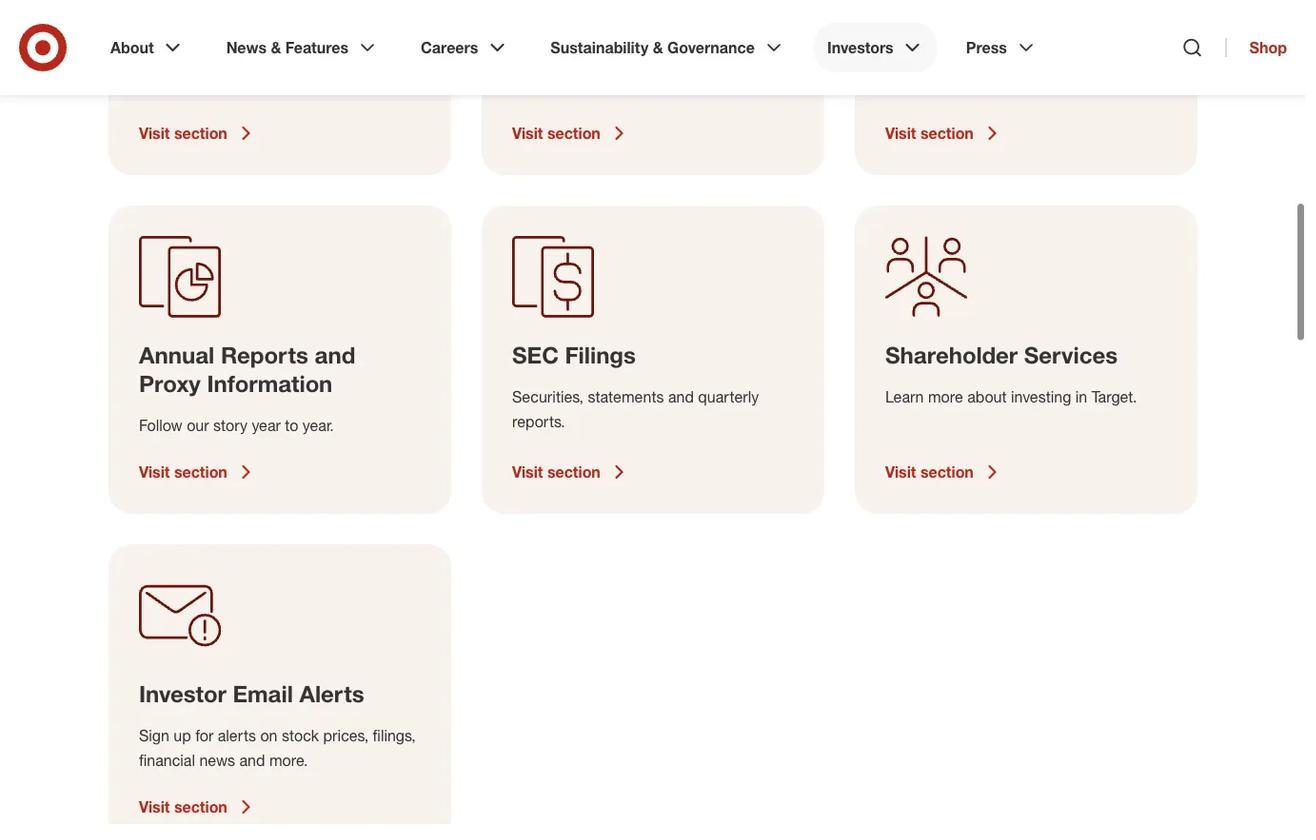Task type: locate. For each thing, give the bounding box(es) containing it.
0 vertical spatial more.
[[542, 77, 581, 96]]

shop link
[[1226, 38, 1287, 57]]

visit section down earnings
[[512, 124, 601, 142]]

securities,
[[512, 388, 584, 406]]

section down inside
[[174, 124, 227, 142]]

earnings
[[931, 52, 990, 71]]

section for visit section link below sign up for alerts on stock prices, filings, financial news and more. on the bottom of page
[[174, 798, 227, 816]]

about link
[[97, 23, 198, 72]]

sec
[[512, 341, 559, 369]]

an inside look at a world-class retailer.
[[139, 52, 400, 71]]

1 horizontal spatial information
[[990, 6, 1115, 34]]

visit section down reports.
[[512, 463, 601, 481]]

1 & from the left
[[271, 38, 281, 57]]

for
[[195, 726, 214, 745]]

careers link
[[408, 23, 522, 72]]

financial
[[139, 751, 195, 770]]

reports.
[[512, 412, 565, 431]]

information up 'sales'
[[990, 6, 1115, 34]]

section down the 'calls,' at the top of page
[[547, 124, 601, 142]]

and inside securities, statements and quarterly reports.
[[668, 388, 694, 406]]

sec filings
[[512, 341, 636, 369]]

visit section link
[[139, 122, 421, 145], [512, 122, 794, 145], [885, 122, 1167, 145], [139, 461, 421, 484], [512, 461, 794, 484], [885, 461, 1167, 484], [139, 796, 421, 819]]

information down reports on the left top of page
[[207, 370, 333, 398]]

0 horizontal spatial more.
[[269, 751, 308, 770]]

more.
[[542, 77, 581, 96], [269, 751, 308, 770]]

visit section down our
[[139, 463, 227, 481]]

news & features link
[[213, 23, 392, 72]]

on
[[260, 726, 278, 745]]

visit section down more
[[885, 463, 974, 481]]

calls,
[[576, 52, 610, 71]]

visit section down the here.
[[885, 124, 974, 142]]

visit section link down investing
[[885, 461, 1167, 484]]

visit down the all
[[885, 124, 916, 142]]

world-
[[269, 52, 312, 71]]

sign up for alerts on stock prices, filings, financial news and more.
[[139, 726, 416, 770]]

infographics
[[694, 52, 778, 71]]

earnings
[[512, 52, 572, 71]]

section down more
[[921, 463, 974, 481]]

follow
[[139, 416, 183, 435]]

visit
[[139, 124, 170, 142], [512, 124, 543, 142], [885, 124, 916, 142], [139, 463, 170, 481], [512, 463, 543, 481], [885, 463, 916, 481], [139, 798, 170, 816]]

& for features
[[271, 38, 281, 57]]

&
[[271, 38, 281, 57], [653, 38, 663, 57]]

visit section for visit section link below an inside look at a world-class retailer.
[[139, 124, 227, 142]]

1 vertical spatial information
[[207, 370, 333, 398]]

an
[[139, 52, 157, 71]]

sustainability & governance
[[551, 38, 755, 57]]

and inside news, earnings and sales updates: find it all here.
[[994, 52, 1020, 71]]

quarterly
[[698, 388, 759, 406]]

1 vertical spatial more.
[[269, 751, 308, 770]]

shareholder services
[[885, 341, 1118, 369]]

section for visit section link under to
[[174, 463, 227, 481]]

& left governance
[[653, 38, 663, 57]]

updates:
[[1064, 52, 1123, 71]]

it
[[1157, 52, 1165, 71]]

and down alerts
[[239, 751, 265, 770]]

information
[[990, 6, 1115, 34], [207, 370, 333, 398]]

visit down follow
[[139, 463, 170, 481]]

visit section for visit section link below investing
[[885, 463, 974, 481]]

inside
[[162, 52, 202, 71]]

section
[[174, 124, 227, 142], [547, 124, 601, 142], [921, 124, 974, 142], [174, 463, 227, 481], [547, 463, 601, 481], [921, 463, 974, 481], [174, 798, 227, 816]]

section down our
[[174, 463, 227, 481]]

about
[[967, 388, 1007, 406]]

visit section down inside
[[139, 124, 227, 142]]

and down earnings
[[512, 77, 538, 96]]

visit down financial
[[139, 798, 170, 816]]

follow our story year to year.
[[139, 416, 334, 435]]

and inside annual reports and proxy information
[[315, 341, 356, 369]]

investor
[[139, 680, 226, 708]]

visit section for visit section link under to
[[139, 463, 227, 481]]

visit section link down to
[[139, 461, 421, 484]]

section down the here.
[[921, 124, 974, 142]]

careers
[[421, 38, 478, 57]]

investors link
[[814, 23, 938, 72]]

year
[[252, 416, 281, 435]]

investors
[[827, 38, 894, 57]]

alerts
[[218, 726, 256, 745]]

1 horizontal spatial &
[[653, 38, 663, 57]]

news
[[226, 38, 267, 57]]

proxy
[[139, 370, 201, 398]]

& right a
[[271, 38, 281, 57]]

learn more about investing in target.
[[885, 388, 1137, 406]]

section for visit section link below investing
[[921, 463, 974, 481]]

investor email alerts
[[139, 680, 364, 708]]

0 horizontal spatial &
[[271, 38, 281, 57]]

2 & from the left
[[653, 38, 663, 57]]

visit section down financial
[[139, 798, 227, 816]]

press
[[966, 38, 1007, 57]]

governance
[[668, 38, 755, 57]]

filings,
[[373, 726, 416, 745]]

information inside annual reports and proxy information
[[207, 370, 333, 398]]

sales
[[1024, 52, 1059, 71]]

section down news
[[174, 798, 227, 816]]

in
[[1076, 388, 1088, 406]]

prices,
[[323, 726, 369, 745]]

and for annual reports and proxy information
[[315, 341, 356, 369]]

section down reports.
[[547, 463, 601, 481]]

0 horizontal spatial information
[[207, 370, 333, 398]]

retailer.
[[351, 52, 400, 71]]

financial
[[885, 6, 983, 34]]

and left 'sales'
[[994, 52, 1020, 71]]

1 horizontal spatial more.
[[542, 77, 581, 96]]

visit section
[[139, 124, 227, 142], [512, 124, 601, 142], [885, 124, 974, 142], [139, 463, 227, 481], [512, 463, 601, 481], [885, 463, 974, 481], [139, 798, 227, 816]]

and right reports on the left top of page
[[315, 341, 356, 369]]

visit down earnings
[[512, 124, 543, 142]]

more. down stock
[[269, 751, 308, 770]]

more. down earnings
[[542, 77, 581, 96]]

class
[[312, 52, 347, 71]]

investing
[[1011, 388, 1071, 406]]

and
[[994, 52, 1020, 71], [512, 77, 538, 96], [315, 341, 356, 369], [668, 388, 694, 406], [239, 751, 265, 770]]

and left the quarterly
[[668, 388, 694, 406]]



Task type: describe. For each thing, give the bounding box(es) containing it.
visit section for visit section link below earnings calls, transcripts, infographics and more.
[[512, 124, 601, 142]]

services
[[1024, 341, 1118, 369]]

securities, statements and quarterly reports.
[[512, 388, 759, 431]]

news
[[199, 751, 235, 770]]

our
[[187, 416, 209, 435]]

& for governance
[[653, 38, 663, 57]]

look
[[206, 52, 235, 71]]

year.
[[303, 416, 334, 435]]

sign
[[139, 726, 169, 745]]

visit section link down news, earnings and sales updates: find it all here.
[[885, 122, 1167, 145]]

visit down an
[[139, 124, 170, 142]]

target.
[[1092, 388, 1137, 406]]

financial information
[[885, 6, 1115, 34]]

press link
[[953, 23, 1051, 72]]

visit down reports.
[[512, 463, 543, 481]]

and for news, earnings and sales updates: find it all here.
[[994, 52, 1020, 71]]

section for visit section link below an inside look at a world-class retailer.
[[174, 124, 227, 142]]

section for visit section link below news, earnings and sales updates: find it all here.
[[921, 124, 974, 142]]

news & features
[[226, 38, 349, 57]]

more. inside sign up for alerts on stock prices, filings, financial news and more.
[[269, 751, 308, 770]]

0 vertical spatial information
[[990, 6, 1115, 34]]

to
[[285, 416, 298, 435]]

statements
[[588, 388, 664, 406]]

features
[[285, 38, 349, 57]]

a
[[256, 52, 265, 71]]

visit section link down an inside look at a world-class retailer.
[[139, 122, 421, 145]]

and inside sign up for alerts on stock prices, filings, financial news and more.
[[239, 751, 265, 770]]

up
[[174, 726, 191, 745]]

visit section for visit section link below news, earnings and sales updates: find it all here.
[[885, 124, 974, 142]]

visit section for visit section link underneath securities, statements and quarterly reports.
[[512, 463, 601, 481]]

section for visit section link underneath securities, statements and quarterly reports.
[[547, 463, 601, 481]]

annual reports and proxy information
[[139, 341, 356, 398]]

more. inside earnings calls, transcripts, infographics and more.
[[542, 77, 581, 96]]

email
[[233, 680, 293, 708]]

visit section link down earnings calls, transcripts, infographics and more.
[[512, 122, 794, 145]]

annual
[[139, 341, 214, 369]]

sustainability
[[551, 38, 649, 57]]

story
[[213, 416, 248, 435]]

transcripts,
[[614, 52, 690, 71]]

section for visit section link below earnings calls, transcripts, infographics and more.
[[547, 124, 601, 142]]

more
[[928, 388, 963, 406]]

visit section link down securities, statements and quarterly reports.
[[512, 461, 794, 484]]

news,
[[885, 52, 927, 71]]

visit section link down sign up for alerts on stock prices, filings, financial news and more. on the bottom of page
[[139, 796, 421, 819]]

here.
[[905, 77, 938, 96]]

stock
[[282, 726, 319, 745]]

news, earnings and sales updates: find it all here.
[[885, 52, 1165, 96]]

filings
[[565, 341, 636, 369]]

sustainability & governance link
[[537, 23, 799, 72]]

at
[[239, 52, 252, 71]]

shareholder
[[885, 341, 1018, 369]]

alerts
[[299, 680, 364, 708]]

about
[[110, 38, 154, 57]]

learn
[[885, 388, 924, 406]]

shop
[[1250, 38, 1287, 57]]

visit section for visit section link below sign up for alerts on stock prices, filings, financial news and more. on the bottom of page
[[139, 798, 227, 816]]

and for securities, statements and quarterly reports.
[[668, 388, 694, 406]]

reports
[[221, 341, 308, 369]]

earnings calls, transcripts, infographics and more.
[[512, 52, 778, 96]]

and inside earnings calls, transcripts, infographics and more.
[[512, 77, 538, 96]]

all
[[885, 77, 900, 96]]

find
[[1128, 52, 1153, 71]]

visit down "learn"
[[885, 463, 916, 481]]



Task type: vqa. For each thing, say whether or not it's contained in the screenshot.
Visit related to the Visit section link underneath the investing
yes



